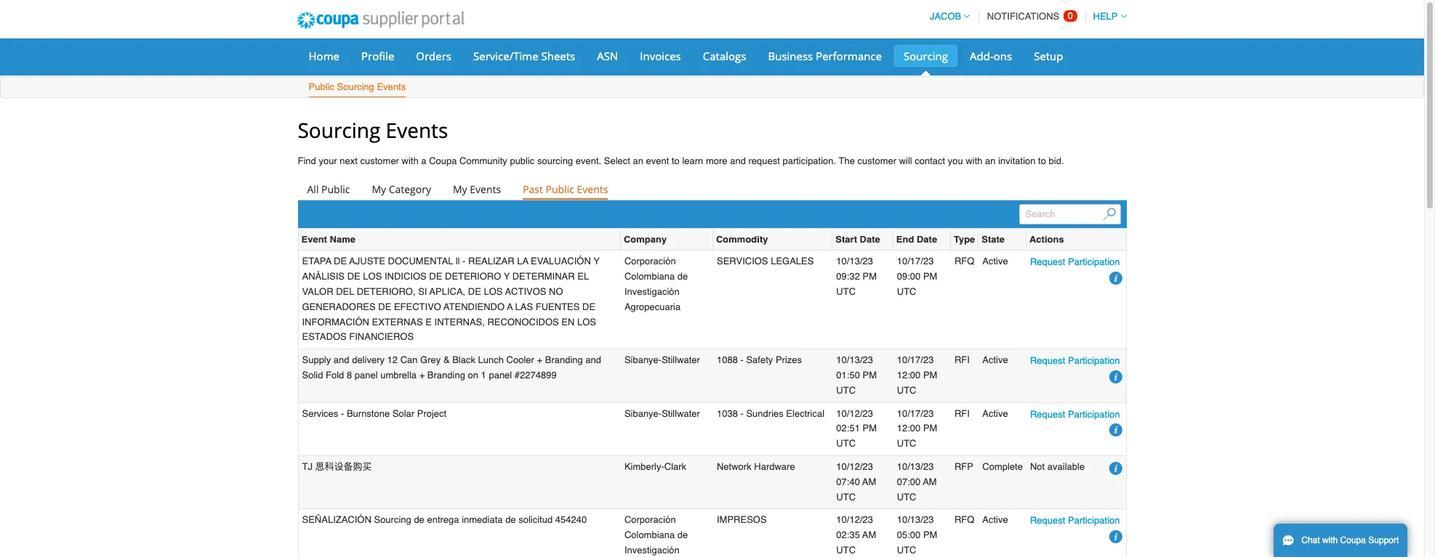 Task type: locate. For each thing, give the bounding box(es) containing it.
2 horizontal spatial with
[[1323, 536, 1339, 546]]

all public link
[[298, 180, 360, 200]]

coupa right a at the top left
[[429, 156, 457, 167]]

10/17/23 12:00 pm utc for 10/12/23
[[897, 408, 938, 450]]

ll
[[456, 256, 460, 267]]

to left bid.
[[1039, 156, 1047, 167]]

10/12/23 up 02:51
[[837, 408, 874, 419]]

2 rfq from the top
[[955, 515, 975, 526]]

1 my from the left
[[372, 183, 386, 197]]

0 vertical spatial corporación
[[625, 256, 676, 267]]

2 vertical spatial 10/12/23
[[837, 515, 874, 526]]

event name
[[301, 234, 356, 245]]

10/12/23
[[837, 408, 874, 419], [837, 462, 874, 473], [837, 515, 874, 526]]

start
[[836, 234, 858, 245]]

2 sibanye-stillwater from the top
[[625, 408, 700, 419]]

stillwater left '1038'
[[662, 408, 700, 419]]

utc down 01:50
[[837, 385, 856, 396]]

sibanye-stillwater for 1038 - sundries electrical
[[625, 408, 700, 419]]

community
[[460, 156, 508, 167]]

date inside start date button
[[860, 234, 881, 245]]

financieros
[[349, 332, 414, 343]]

1 12:00 from the top
[[897, 370, 921, 381]]

en
[[562, 317, 575, 328]]

2 my from the left
[[453, 183, 467, 197]]

2 request participation from the top
[[1031, 356, 1121, 367]]

8
[[347, 370, 352, 381]]

10/13/23 for 01:50
[[837, 355, 874, 366]]

3 request participation button from the top
[[1031, 407, 1121, 422]]

1 10/17/23 12:00 pm utc from the top
[[897, 355, 938, 396]]

support
[[1369, 536, 1400, 546]]

10/12/23 inside 10/12/23 02:35 am utc
[[837, 515, 874, 526]]

1 corporación from the top
[[625, 256, 676, 267]]

1 request from the top
[[1031, 257, 1066, 268]]

navigation
[[924, 2, 1127, 31]]

corporación down kimberly-clark on the left bottom
[[625, 515, 676, 526]]

10/12/23 up 02:35
[[837, 515, 874, 526]]

sourcing events
[[298, 116, 448, 144]]

and
[[730, 156, 746, 167], [334, 355, 350, 366], [586, 355, 602, 366]]

am for 07:40
[[863, 477, 877, 488]]

los right en
[[578, 317, 596, 328]]

customer right the next
[[360, 156, 399, 167]]

de left 'entrega'
[[414, 515, 425, 526]]

2 horizontal spatial los
[[578, 317, 596, 328]]

4 request from the top
[[1031, 516, 1066, 527]]

0 vertical spatial y
[[594, 256, 600, 267]]

0 vertical spatial stillwater
[[662, 355, 700, 366]]

request participation for 10/13/23 09:32 pm utc
[[1031, 257, 1121, 268]]

1 vertical spatial 10/12/23
[[837, 462, 874, 473]]

branding up #2274899
[[545, 355, 583, 366]]

utc down '09:00'
[[897, 287, 917, 297]]

rfp
[[955, 462, 974, 473]]

utc inside 10/12/23 07:40 am utc
[[837, 492, 856, 503]]

4 active from the top
[[983, 515, 1009, 526]]

1 vertical spatial corporación
[[625, 515, 676, 526]]

0 vertical spatial 10/17/23 12:00 pm utc
[[897, 355, 938, 396]]

12:00 for 10/12/23
[[897, 424, 921, 434]]

de down clark
[[678, 530, 688, 541]]

el
[[578, 271, 589, 282]]

branding down &
[[428, 370, 465, 381]]

10/17/23 inside 10/17/23 09:00 pm utc
[[897, 256, 934, 267]]

1 vertical spatial coupa
[[1341, 536, 1367, 546]]

rfi for 10/12/23 02:51 pm utc
[[955, 408, 970, 419]]

1 vertical spatial rfi
[[955, 408, 970, 419]]

y down realizar
[[504, 271, 510, 282]]

help link
[[1087, 11, 1127, 22]]

event name button
[[301, 232, 356, 248]]

1 vertical spatial +
[[419, 370, 425, 381]]

date right end
[[917, 234, 938, 245]]

a
[[507, 302, 513, 313]]

10/12/23 for 02:35
[[837, 515, 874, 526]]

1 vertical spatial 10/17/23
[[897, 355, 934, 366]]

an left 'invitation'
[[986, 156, 996, 167]]

12:00 right 10/13/23 01:50 pm utc
[[897, 370, 921, 381]]

4 request participation from the top
[[1031, 516, 1121, 527]]

colombiana down kimberly-
[[625, 530, 675, 541]]

0 vertical spatial sibanye-stillwater
[[625, 355, 700, 366]]

burnstone
[[347, 408, 390, 419]]

1 vertical spatial los
[[484, 287, 503, 297]]

2 date from the left
[[917, 234, 938, 245]]

utc down 02:51
[[837, 439, 856, 450]]

start date button
[[836, 232, 881, 248]]

0 horizontal spatial date
[[860, 234, 881, 245]]

utc down 07:40
[[837, 492, 856, 503]]

kimberly-
[[625, 462, 665, 473]]

1 horizontal spatial an
[[986, 156, 996, 167]]

10/17/23 12:00 pm utc up 10/13/23 07:00 am utc
[[897, 408, 938, 450]]

generadores
[[302, 302, 376, 313]]

request for 10/12/23 02:51 pm utc
[[1031, 409, 1066, 420]]

participation for 10/13/23 09:32 pm utc
[[1068, 257, 1121, 268]]

stillwater left 1088
[[662, 355, 700, 366]]

0 vertical spatial +
[[537, 355, 543, 366]]

2 12:00 from the top
[[897, 424, 921, 434]]

2 stillwater from the top
[[662, 408, 700, 419]]

señalización
[[302, 515, 372, 526]]

4 request participation button from the top
[[1031, 514, 1121, 529]]

de down el
[[583, 302, 596, 313]]

1 vertical spatial stillwater
[[662, 408, 700, 419]]

2 rfi from the top
[[955, 408, 970, 419]]

de left solicitud
[[506, 515, 516, 526]]

2 active from the top
[[983, 355, 1009, 366]]

servicios
[[717, 256, 768, 267]]

3 10/12/23 from the top
[[837, 515, 874, 526]]

an left event
[[633, 156, 644, 167]]

454240
[[556, 515, 587, 526]]

am right 02:35
[[863, 530, 877, 541]]

my for my events
[[453, 183, 467, 197]]

10/17/23 for 10/13/23 01:50 pm utc
[[897, 355, 934, 366]]

legales
[[771, 256, 814, 267]]

2 horizontal spatial and
[[730, 156, 746, 167]]

tj
[[302, 462, 313, 473]]

2 request from the top
[[1031, 356, 1066, 367]]

0 vertical spatial 10/17/23
[[897, 256, 934, 267]]

los down ajuste
[[363, 271, 382, 282]]

2 10/12/23 from the top
[[837, 462, 874, 473]]

12:00 right 10/12/23 02:51 pm utc
[[897, 424, 921, 434]]

utc down 09:32
[[837, 287, 856, 297]]

1 vertical spatial branding
[[428, 370, 465, 381]]

10/13/23 inside 10/13/23 05:00 pm utc
[[897, 515, 934, 526]]

sourcing left 'entrega'
[[374, 515, 412, 526]]

my for my category
[[372, 183, 386, 197]]

0 horizontal spatial panel
[[355, 370, 378, 381]]

request participation button for 10/13/23 01:50 pm utc
[[1031, 354, 1121, 369]]

sibanye- for 1038
[[625, 408, 662, 419]]

2 sibanye- from the top
[[625, 408, 662, 419]]

find
[[298, 156, 316, 167]]

3 participation from the top
[[1068, 409, 1121, 420]]

1 active from the top
[[983, 256, 1009, 267]]

corporación inside corporación colombiana de investigación agropecuaria
[[625, 256, 676, 267]]

utc inside 10/13/23 09:32 pm utc
[[837, 287, 856, 297]]

10/17/23 12:00 pm utc for 10/13/23
[[897, 355, 938, 396]]

0 vertical spatial rfq
[[955, 256, 975, 267]]

1 10/12/23 from the top
[[837, 408, 874, 419]]

rfq right 10/13/23 05:00 pm utc
[[955, 515, 975, 526]]

orders link
[[407, 45, 461, 67]]

1 vertical spatial sibanye-stillwater
[[625, 408, 700, 419]]

panel down delivery
[[355, 370, 378, 381]]

panel right 1
[[489, 370, 512, 381]]

rfq down the type button
[[955, 256, 975, 267]]

date for start date
[[860, 234, 881, 245]]

0 vertical spatial 10/12/23
[[837, 408, 874, 419]]

active for 10/13/23 09:32 pm utc
[[983, 256, 1009, 267]]

with left a at the top left
[[402, 156, 419, 167]]

10/17/23 right 10/12/23 02:51 pm utc
[[897, 408, 934, 419]]

am
[[863, 477, 877, 488], [923, 477, 937, 488], [863, 530, 877, 541]]

type button
[[954, 232, 976, 248]]

all
[[307, 183, 319, 197]]

1 vertical spatial rfq
[[955, 515, 975, 526]]

to left the learn
[[672, 156, 680, 167]]

- right ll
[[463, 256, 466, 267]]

10/13/23 up 09:32
[[837, 256, 874, 267]]

learn
[[683, 156, 704, 167]]

rfq for 10/13/23 05:00 pm utc
[[955, 515, 975, 526]]

0 vertical spatial colombiana
[[625, 271, 675, 282]]

3 10/17/23 from the top
[[897, 408, 934, 419]]

can
[[401, 355, 418, 366]]

request
[[749, 156, 780, 167]]

1 sibanye- from the top
[[625, 355, 662, 366]]

10/12/23 inside 10/12/23 07:40 am utc
[[837, 462, 874, 473]]

0 vertical spatial rfi
[[955, 355, 970, 366]]

my left category
[[372, 183, 386, 197]]

with right you
[[966, 156, 983, 167]]

01:50
[[837, 370, 860, 381]]

1 horizontal spatial customer
[[858, 156, 897, 167]]

de inside corporación colombiana de investigaci
[[678, 530, 688, 541]]

10/13/23
[[837, 256, 874, 267], [837, 355, 874, 366], [897, 462, 934, 473], [897, 515, 934, 526]]

0 vertical spatial los
[[363, 271, 382, 282]]

1 10/17/23 from the top
[[897, 256, 934, 267]]

hardware
[[754, 462, 795, 473]]

los
[[363, 271, 382, 282], [484, 287, 503, 297], [578, 317, 596, 328]]

sibanye-stillwater for 1088 - safety prizes
[[625, 355, 700, 366]]

0 horizontal spatial customer
[[360, 156, 399, 167]]

2 request participation button from the top
[[1031, 354, 1121, 369]]

public for all
[[322, 183, 350, 197]]

02:35
[[837, 530, 860, 541]]

my inside "link"
[[453, 183, 467, 197]]

0 horizontal spatial coupa
[[429, 156, 457, 167]]

de up del
[[347, 271, 361, 282]]

sibanye- down agropecuaria
[[625, 355, 662, 366]]

0 vertical spatial 12:00
[[897, 370, 921, 381]]

more
[[706, 156, 728, 167]]

1 horizontal spatial panel
[[489, 370, 512, 381]]

1038
[[717, 408, 738, 419]]

inmediata
[[462, 515, 503, 526]]

1 horizontal spatial +
[[537, 355, 543, 366]]

utc down 07:00
[[897, 492, 917, 503]]

request participation button for 10/13/23 09:32 pm utc
[[1031, 255, 1121, 270]]

atendiendo
[[444, 302, 505, 313]]

10/13/23 for 07:00
[[897, 462, 934, 473]]

1 vertical spatial 10/17/23 12:00 pm utc
[[897, 408, 938, 450]]

- for 1038 - sundries electrical
[[741, 408, 744, 419]]

customer
[[360, 156, 399, 167], [858, 156, 897, 167]]

1 request participation from the top
[[1031, 257, 1121, 268]]

am right 07:00
[[923, 477, 937, 488]]

1 participation from the top
[[1068, 257, 1121, 268]]

de up atendiendo
[[468, 287, 481, 297]]

12
[[387, 355, 398, 366]]

company
[[624, 234, 667, 245]]

10/13/23 inside 10/13/23 07:00 am utc
[[897, 462, 934, 473]]

1 horizontal spatial to
[[1039, 156, 1047, 167]]

my down community
[[453, 183, 467, 197]]

events down event.
[[577, 183, 608, 197]]

determinar
[[513, 271, 575, 282]]

- right services
[[341, 408, 344, 419]]

with inside button
[[1323, 536, 1339, 546]]

1 vertical spatial colombiana
[[625, 530, 675, 541]]

sibanye-
[[625, 355, 662, 366], [625, 408, 662, 419]]

contact
[[915, 156, 946, 167]]

1 horizontal spatial y
[[594, 256, 600, 267]]

home link
[[299, 45, 349, 67]]

10/17/23 up '09:00'
[[897, 256, 934, 267]]

invoices link
[[631, 45, 691, 67]]

10/17/23 12:00 pm utc right 10/13/23 01:50 pm utc
[[897, 355, 938, 396]]

date right start
[[860, 234, 881, 245]]

add-ons link
[[961, 45, 1022, 67]]

jacob link
[[924, 11, 970, 22]]

2 colombiana from the top
[[625, 530, 675, 541]]

sundries
[[747, 408, 784, 419]]

10/12/23 02:51 pm utc
[[837, 408, 877, 450]]

0 horizontal spatial my
[[372, 183, 386, 197]]

active for 10/12/23 02:35 am utc
[[983, 515, 1009, 526]]

lunch
[[478, 355, 504, 366]]

sibanye- up kimberly-
[[625, 408, 662, 419]]

sourcing down jacob
[[904, 49, 949, 63]]

corporación inside corporación colombiana de investigaci
[[625, 515, 676, 526]]

1 rfi from the top
[[955, 355, 970, 366]]

colombiana for corporación colombiana de investigación agropecuaria
[[625, 271, 675, 282]]

3 request from the top
[[1031, 409, 1066, 420]]

0 horizontal spatial an
[[633, 156, 644, 167]]

an
[[633, 156, 644, 167], [986, 156, 996, 167]]

coupa inside button
[[1341, 536, 1367, 546]]

4 participation from the top
[[1068, 516, 1121, 527]]

10/12/23 inside 10/12/23 02:51 pm utc
[[837, 408, 874, 419]]

my events link
[[444, 180, 511, 200]]

1 vertical spatial sibanye-
[[625, 408, 662, 419]]

10/13/23 up 05:00
[[897, 515, 934, 526]]

1 vertical spatial 12:00
[[897, 424, 921, 434]]

sibanye-stillwater up kimberly-clark on the left bottom
[[625, 408, 700, 419]]

search image
[[1103, 208, 1117, 221]]

coupa
[[429, 156, 457, 167], [1341, 536, 1367, 546]]

customer left will
[[858, 156, 897, 167]]

request participation for 10/12/23 02:51 pm utc
[[1031, 409, 1121, 420]]

2 participation from the top
[[1068, 356, 1121, 367]]

pm
[[863, 271, 877, 282], [924, 271, 938, 282], [863, 370, 877, 381], [924, 370, 938, 381], [863, 424, 877, 434], [924, 424, 938, 434], [924, 530, 938, 541]]

0 horizontal spatial y
[[504, 271, 510, 282]]

+ down grey
[[419, 370, 425, 381]]

1 colombiana from the top
[[625, 271, 675, 282]]

am inside 10/12/23 07:40 am utc
[[863, 477, 877, 488]]

2 to from the left
[[1039, 156, 1047, 167]]

aplica,
[[430, 287, 466, 297]]

sourcing link
[[895, 45, 958, 67]]

Search text field
[[1020, 205, 1121, 225]]

1 request participation button from the top
[[1031, 255, 1121, 270]]

active for 10/12/23 02:51 pm utc
[[983, 408, 1009, 419]]

help
[[1094, 11, 1118, 22]]

2 10/17/23 from the top
[[897, 355, 934, 366]]

1 an from the left
[[633, 156, 644, 167]]

public right all on the top left
[[322, 183, 350, 197]]

10/13/23 up 07:00
[[897, 462, 934, 473]]

0 vertical spatial coupa
[[429, 156, 457, 167]]

y right evaluación
[[594, 256, 600, 267]]

1 rfq from the top
[[955, 256, 975, 267]]

10/13/23 inside 10/13/23 09:32 pm utc
[[837, 256, 874, 267]]

sibanye-stillwater down agropecuaria
[[625, 355, 700, 366]]

de inside corporación colombiana de investigación agropecuaria
[[678, 271, 688, 282]]

am inside 10/12/23 02:35 am utc
[[863, 530, 877, 541]]

utc down 05:00
[[897, 545, 917, 556]]

colombiana inside corporación colombiana de investigaci
[[625, 530, 675, 541]]

tab list
[[298, 180, 1127, 200]]

utc inside 10/13/23 07:00 am utc
[[897, 492, 917, 503]]

start date
[[836, 234, 881, 245]]

request participation button
[[1031, 255, 1121, 270], [1031, 354, 1121, 369], [1031, 407, 1121, 422], [1031, 514, 1121, 529]]

find your next customer with a coupa community public sourcing event. select an event to learn more and request participation. the customer will contact you with an invitation to bid.
[[298, 156, 1065, 167]]

1 horizontal spatial date
[[917, 234, 938, 245]]

0 horizontal spatial to
[[672, 156, 680, 167]]

colombiana inside corporación colombiana de investigación agropecuaria
[[625, 271, 675, 282]]

am right 07:40
[[863, 477, 877, 488]]

los up atendiendo
[[484, 287, 503, 297]]

2 corporación from the top
[[625, 515, 676, 526]]

de up investigación
[[678, 271, 688, 282]]

3 active from the top
[[983, 408, 1009, 419]]

utc down 02:35
[[837, 545, 856, 556]]

utc inside 10/13/23 01:50 pm utc
[[837, 385, 856, 396]]

chat with coupa support button
[[1274, 524, 1408, 558]]

corporación down company button
[[625, 256, 676, 267]]

2 10/17/23 12:00 pm utc from the top
[[897, 408, 938, 450]]

pm inside 10/17/23 09:00 pm utc
[[924, 271, 938, 282]]

2 vertical spatial 10/17/23
[[897, 408, 934, 419]]

- right '1038'
[[741, 408, 744, 419]]

10/17/23 right 10/13/23 01:50 pm utc
[[897, 355, 934, 366]]

1 stillwater from the top
[[662, 355, 700, 366]]

request participation for 10/12/23 02:35 am utc
[[1031, 516, 1121, 527]]

with right 'chat'
[[1323, 536, 1339, 546]]

reconocidos
[[488, 317, 559, 328]]

sibanye- for 1088
[[625, 355, 662, 366]]

public right past
[[546, 183, 575, 197]]

am inside 10/13/23 07:00 am utc
[[923, 477, 937, 488]]

am for 07:00
[[923, 477, 937, 488]]

invoices
[[640, 49, 681, 63]]

e
[[426, 317, 432, 328]]

10/13/23 up 01:50
[[837, 355, 874, 366]]

+ up #2274899
[[537, 355, 543, 366]]

de for corporación colombiana de investigaci
[[678, 530, 688, 541]]

stillwater
[[662, 355, 700, 366], [662, 408, 700, 419]]

10/13/23 inside 10/13/23 01:50 pm utc
[[837, 355, 874, 366]]

1 sibanye-stillwater from the top
[[625, 355, 700, 366]]

1 horizontal spatial coupa
[[1341, 536, 1367, 546]]

public for past
[[546, 183, 575, 197]]

corporación colombiana de investigaci
[[625, 515, 688, 558]]

1 panel from the left
[[355, 370, 378, 381]]

1 horizontal spatial my
[[453, 183, 467, 197]]

0 vertical spatial sibanye-
[[625, 355, 662, 366]]

10/17/23 12:00 pm utc
[[897, 355, 938, 396], [897, 408, 938, 450]]

- right 1088
[[741, 355, 744, 366]]

events down community
[[470, 183, 501, 197]]

3 request participation from the top
[[1031, 409, 1121, 420]]

coupa left support
[[1341, 536, 1367, 546]]

10/12/23 up 07:40
[[837, 462, 874, 473]]

category
[[389, 183, 431, 197]]

am for 02:35
[[863, 530, 877, 541]]

date inside end date button
[[917, 234, 938, 245]]

1 date from the left
[[860, 234, 881, 245]]

0 vertical spatial branding
[[545, 355, 583, 366]]

impresos
[[717, 515, 767, 526]]

business performance
[[768, 49, 882, 63]]

colombiana up investigación
[[625, 271, 675, 282]]

sourcing
[[538, 156, 573, 167]]



Task type: describe. For each thing, give the bounding box(es) containing it.
will
[[899, 156, 913, 167]]

public
[[510, 156, 535, 167]]

corporación for corporación colombiana de investigaci
[[625, 515, 676, 526]]

- for 1088 - safety prizes
[[741, 355, 744, 366]]

type state
[[954, 234, 1005, 245]]

servicios legales
[[717, 256, 814, 267]]

de down deterioro,
[[378, 302, 392, 313]]

tab list containing all public
[[298, 180, 1127, 200]]

sourcing up the next
[[298, 116, 381, 144]]

0 horizontal spatial with
[[402, 156, 419, 167]]

service/time
[[474, 49, 539, 63]]

internas,
[[435, 317, 485, 328]]

0 horizontal spatial +
[[419, 370, 425, 381]]

de for señalización sourcing de entrega inmediata de solicitud 454240
[[414, 515, 425, 526]]

pm inside 10/13/23 01:50 pm utc
[[863, 370, 877, 381]]

your
[[319, 156, 337, 167]]

events down profile link
[[377, 81, 406, 92]]

state
[[982, 234, 1005, 245]]

pm inside 10/12/23 02:51 pm utc
[[863, 424, 877, 434]]

request participation for 10/13/23 01:50 pm utc
[[1031, 356, 1121, 367]]

commodity
[[716, 234, 768, 245]]

my events
[[453, 183, 501, 197]]

stillwater for 1088 - safety prizes
[[662, 355, 700, 366]]

información
[[302, 317, 369, 328]]

utc inside 10/12/23 02:35 am utc
[[837, 545, 856, 556]]

estados
[[302, 332, 347, 343]]

las
[[515, 302, 533, 313]]

corporación for corporación colombiana de investigación agropecuaria
[[625, 256, 676, 267]]

09:32
[[837, 271, 860, 282]]

public down 'home'
[[309, 81, 335, 92]]

participation.
[[783, 156, 837, 167]]

de for corporación colombiana de investigación agropecuaria
[[678, 271, 688, 282]]

utc right 10/13/23 01:50 pm utc
[[897, 385, 917, 396]]

0 horizontal spatial branding
[[428, 370, 465, 381]]

request for 10/13/23 09:32 pm utc
[[1031, 257, 1066, 268]]

0
[[1068, 10, 1074, 21]]

rfi for 10/13/23 01:50 pm utc
[[955, 355, 970, 366]]

- inside etapa de ajuste documental ll - realizar la evaluación y análisis de los indicios de deterioro y determinar el valor del deterioro, si aplica, de los activos no generadores de efectivo atendiendo a las fuentes de información externas e internas, reconocidos en los estados financieros
[[463, 256, 466, 267]]

profile
[[362, 49, 394, 63]]

1 horizontal spatial with
[[966, 156, 983, 167]]

de up aplica,
[[429, 271, 443, 282]]

1038 - sundries electrical
[[717, 408, 825, 419]]

bid.
[[1049, 156, 1065, 167]]

performance
[[816, 49, 882, 63]]

events up a at the top left
[[386, 116, 448, 144]]

actions button
[[1030, 232, 1065, 248]]

past
[[523, 183, 543, 197]]

utc inside 10/17/23 09:00 pm utc
[[897, 287, 917, 297]]

10/13/23 05:00 pm utc
[[897, 515, 938, 556]]

no
[[549, 287, 563, 297]]

solar
[[393, 408, 415, 419]]

10/17/23 for 10/12/23 02:51 pm utc
[[897, 408, 934, 419]]

catalogs link
[[694, 45, 756, 67]]

type
[[954, 234, 976, 245]]

next
[[340, 156, 358, 167]]

not
[[1031, 462, 1045, 473]]

chat with coupa support
[[1302, 536, 1400, 546]]

utc inside 10/12/23 02:51 pm utc
[[837, 439, 856, 450]]

2 panel from the left
[[489, 370, 512, 381]]

10/13/23 for 09:32
[[837, 256, 874, 267]]

request for 10/12/23 02:35 am utc
[[1031, 516, 1066, 527]]

ajuste
[[349, 256, 385, 267]]

solid
[[302, 370, 323, 381]]

10/12/23 07:40 am utc
[[837, 462, 877, 503]]

request for 10/13/23 01:50 pm utc
[[1031, 356, 1066, 367]]

0 horizontal spatial and
[[334, 355, 350, 366]]

indicios
[[385, 271, 427, 282]]

utc up 07:00
[[897, 439, 917, 450]]

date for end date
[[917, 234, 938, 245]]

participation for 10/12/23 02:35 am utc
[[1068, 516, 1121, 527]]

&
[[444, 355, 450, 366]]

events inside "link"
[[470, 183, 501, 197]]

1 vertical spatial y
[[504, 271, 510, 282]]

grey
[[420, 355, 441, 366]]

1 horizontal spatial los
[[484, 287, 503, 297]]

1 customer from the left
[[360, 156, 399, 167]]

10/12/23 for 02:51
[[837, 408, 874, 419]]

1
[[481, 370, 486, 381]]

rfq for 10/17/23 09:00 pm utc
[[955, 256, 975, 267]]

asn
[[597, 49, 618, 63]]

commodity button
[[716, 232, 768, 248]]

1088
[[717, 355, 738, 366]]

1 to from the left
[[672, 156, 680, 167]]

coupa supplier portal image
[[287, 2, 474, 39]]

company button
[[624, 232, 667, 248]]

pm inside 10/13/23 05:00 pm utc
[[924, 530, 938, 541]]

2 vertical spatial los
[[578, 317, 596, 328]]

add-
[[970, 49, 994, 63]]

participation for 10/12/23 02:51 pm utc
[[1068, 409, 1121, 420]]

electrical
[[787, 408, 825, 419]]

request participation button for 10/12/23 02:51 pm utc
[[1031, 407, 1121, 422]]

fold
[[326, 370, 344, 381]]

realizar
[[468, 256, 515, 267]]

10/12/23 02:35 am utc
[[837, 515, 877, 556]]

my category
[[372, 183, 431, 197]]

supply
[[302, 355, 331, 366]]

you
[[948, 156, 964, 167]]

05:00
[[897, 530, 921, 541]]

de down name
[[334, 256, 347, 267]]

home
[[309, 49, 340, 63]]

public sourcing events link
[[308, 79, 407, 97]]

10/17/23 09:00 pm utc
[[897, 256, 938, 297]]

análisis
[[302, 271, 345, 282]]

not available
[[1031, 462, 1085, 473]]

10/13/23 for 05:00
[[897, 515, 934, 526]]

0 horizontal spatial los
[[363, 271, 382, 282]]

deterioro,
[[357, 287, 416, 297]]

participation for 10/13/23 01:50 pm utc
[[1068, 356, 1121, 367]]

colombiana for corporación colombiana de investigaci
[[625, 530, 675, 541]]

del
[[336, 287, 354, 297]]

cooler
[[507, 355, 535, 366]]

- for services - burnstone solar project
[[341, 408, 344, 419]]

end
[[897, 234, 915, 245]]

select
[[604, 156, 631, 167]]

1 horizontal spatial branding
[[545, 355, 583, 366]]

12:00 for 10/13/23
[[897, 370, 921, 381]]

past public events
[[523, 183, 608, 197]]

10/12/23 for 07:40
[[837, 462, 874, 473]]

name
[[330, 234, 356, 245]]

chat
[[1302, 536, 1321, 546]]

valor
[[302, 287, 334, 297]]

1 horizontal spatial and
[[586, 355, 602, 366]]

10/17/23 for 10/13/23 09:32 pm utc
[[897, 256, 934, 267]]

stillwater for 1038 - sundries electrical
[[662, 408, 700, 419]]

active for 10/13/23 01:50 pm utc
[[983, 355, 1009, 366]]

solicitud
[[519, 515, 553, 526]]

service/time sheets link
[[464, 45, 585, 67]]

corporación colombiana de investigación agropecuaria
[[625, 256, 688, 313]]

sourcing down profile link
[[337, 81, 374, 92]]

actions
[[1030, 234, 1065, 245]]

navigation containing notifications 0
[[924, 2, 1127, 31]]

service/time sheets
[[474, 49, 576, 63]]

event.
[[576, 156, 602, 167]]

10/13/23 01:50 pm utc
[[837, 355, 877, 396]]

deterioro
[[445, 271, 501, 282]]

02:51
[[837, 424, 860, 434]]

business
[[768, 49, 813, 63]]

2 an from the left
[[986, 156, 996, 167]]

pm inside 10/13/23 09:32 pm utc
[[863, 271, 877, 282]]

2 customer from the left
[[858, 156, 897, 167]]

documental
[[388, 256, 453, 267]]

the
[[839, 156, 855, 167]]

end date
[[897, 234, 938, 245]]

utc inside 10/13/23 05:00 pm utc
[[897, 545, 917, 556]]

request participation button for 10/12/23 02:35 am utc
[[1031, 514, 1121, 529]]

investigación
[[625, 287, 680, 297]]

10/13/23 09:32 pm utc
[[837, 256, 877, 297]]

orders
[[416, 49, 452, 63]]



Task type: vqa. For each thing, say whether or not it's contained in the screenshot.
Search text field
yes



